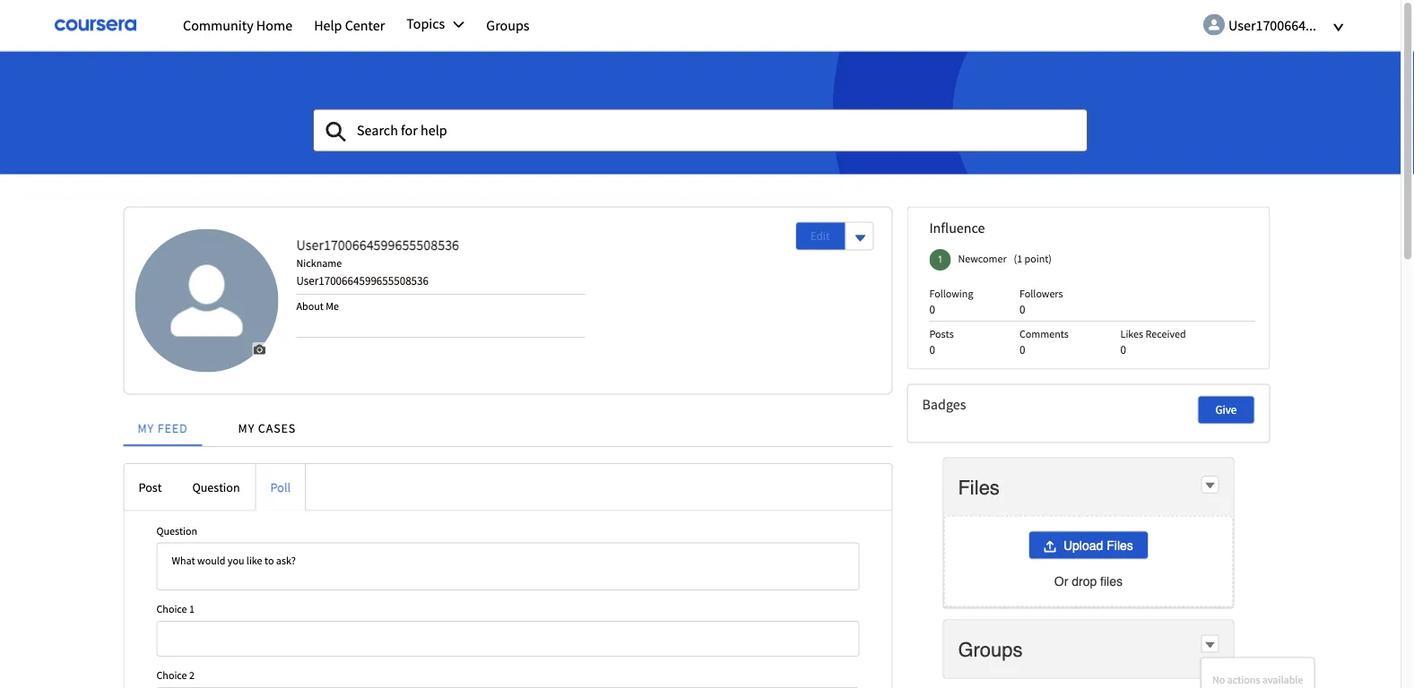 Task type: vqa. For each thing, say whether or not it's contained in the screenshot.
text default 'IMAGE' corresponding to Followers
no



Task type: describe. For each thing, give the bounding box(es) containing it.
or
[[1055, 575, 1069, 589]]

my for my cases
[[238, 421, 255, 437]]

1 vertical spatial user1700664599655508536
[[296, 236, 459, 254]]

center
[[345, 16, 385, 34]]

upload
[[1064, 539, 1104, 553]]

0 for followers 0
[[1020, 302, 1026, 317]]

0 for comments 0
[[1020, 343, 1026, 357]]

community
[[183, 16, 254, 34]]

help
[[314, 16, 342, 34]]

0 inside likes received 0
[[1121, 343, 1127, 357]]

community home
[[183, 16, 293, 34]]

0 for following 0
[[930, 302, 936, 317]]

about
[[296, 299, 324, 313]]

my cases
[[238, 421, 296, 437]]

0 vertical spatial groups link
[[476, 4, 540, 46]]

about me
[[296, 299, 339, 313]]

newcomer image
[[930, 249, 951, 271]]

0 vertical spatial question
[[192, 479, 240, 496]]

edit
[[811, 229, 830, 243]]

my for my feed
[[138, 421, 154, 437]]

newcomer
[[958, 252, 1007, 266]]

(
[[1014, 252, 1017, 266]]

likes
[[1121, 327, 1144, 341]]

followers
[[1020, 286, 1063, 300]]

1 vertical spatial groups link
[[958, 638, 1027, 662]]

my feed link
[[123, 399, 202, 447]]

1 vertical spatial 1
[[189, 603, 195, 617]]

point
[[1025, 252, 1049, 266]]

my feed
[[138, 421, 188, 437]]

text default image
[[1204, 480, 1217, 493]]

choice for choice 2
[[157, 669, 187, 683]]

home
[[256, 16, 293, 34]]

files
[[1101, 575, 1123, 589]]

influence
[[930, 219, 985, 237]]

following
[[930, 286, 974, 300]]

topics button
[[396, 4, 476, 43]]

Search for help text field
[[313, 109, 1088, 152]]

community home link
[[172, 4, 303, 46]]



Task type: locate. For each thing, give the bounding box(es) containing it.
0 down followers
[[1020, 302, 1026, 317]]

1 left point at the right
[[1017, 252, 1023, 266]]

0 vertical spatial 1
[[1017, 252, 1023, 266]]

1 vertical spatial choice
[[157, 669, 187, 683]]

posts
[[930, 327, 954, 341]]

comments
[[1020, 327, 1069, 341]]

me
[[326, 299, 339, 313]]

0 horizontal spatial my
[[138, 421, 154, 437]]

0 inside comments 0
[[1020, 343, 1026, 357]]

0 horizontal spatial files
[[958, 476, 1000, 499]]

received
[[1146, 327, 1186, 341]]

0 vertical spatial choice
[[157, 603, 187, 617]]

my inside my feed link
[[138, 421, 154, 437]]

choice left 2
[[157, 669, 187, 683]]

poll link
[[255, 465, 306, 511]]

following 0
[[930, 286, 974, 317]]

files right the upload
[[1107, 539, 1134, 553]]

nickname
[[296, 256, 342, 270]]

1 horizontal spatial groups link
[[958, 638, 1027, 662]]

upload files
[[1064, 539, 1134, 553]]

None field
[[313, 109, 1088, 152]]

files
[[958, 476, 1000, 499], [1107, 539, 1134, 553]]

1 horizontal spatial groups
[[958, 639, 1023, 661]]

0 down likes on the top of the page
[[1121, 343, 1127, 357]]

0 horizontal spatial 1
[[189, 603, 195, 617]]

0 for posts 0
[[930, 343, 936, 357]]

question down post link
[[157, 524, 197, 538]]

2 choice from the top
[[157, 669, 187, 683]]

badges link
[[923, 396, 1172, 414]]

0 horizontal spatial groups
[[486, 16, 530, 34]]

groups inside multilevel navigation menu menu bar
[[486, 16, 530, 34]]

my left feed
[[138, 421, 154, 437]]

question
[[192, 479, 240, 496], [157, 524, 197, 538]]

feed
[[158, 421, 188, 437]]

0 vertical spatial files
[[958, 476, 1000, 499]]

cases
[[258, 421, 296, 437]]

1 choice from the top
[[157, 603, 187, 617]]

0
[[930, 302, 936, 317], [1020, 302, 1026, 317], [930, 343, 936, 357], [1020, 343, 1026, 357], [1121, 343, 1127, 357]]

1 my from the left
[[138, 421, 154, 437]]

1 vertical spatial files
[[1107, 539, 1134, 553]]

post
[[139, 479, 162, 496]]

drop
[[1072, 575, 1097, 589]]

help center
[[314, 16, 385, 34]]

user1700664599655508536
[[1229, 16, 1392, 34], [296, 236, 459, 254], [296, 273, 429, 288]]

1 horizontal spatial 1
[[1017, 252, 1023, 266]]

1
[[1017, 252, 1023, 266], [189, 603, 195, 617]]

multilevel navigation menu menu bar
[[172, 4, 1128, 46]]

post link
[[124, 465, 177, 511]]

choice up "choice 2"
[[157, 603, 187, 617]]

my cases link
[[224, 399, 311, 447]]

files element
[[943, 458, 1235, 610]]

Choice 1 text field
[[157, 622, 860, 658]]

2 my from the left
[[238, 421, 255, 437]]

1 horizontal spatial my
[[238, 421, 255, 437]]

0 inside 'posts 0'
[[930, 343, 936, 357]]

comments 0
[[1020, 327, 1069, 357]]

Choice 2 text field
[[157, 688, 860, 689]]

0 vertical spatial user1700664599655508536
[[1229, 16, 1392, 34]]

files link
[[958, 475, 1004, 500]]

choice for choice 1
[[157, 603, 187, 617]]

followers 0
[[1020, 286, 1063, 317]]

question link
[[177, 465, 255, 511]]

1 up 2
[[189, 603, 195, 617]]

banner
[[0, 0, 1401, 174]]

help center link
[[303, 4, 396, 46]]

edit button
[[796, 223, 844, 250]]

0 inside followers 0
[[1020, 302, 1026, 317]]

nickname user1700664599655508536
[[296, 256, 429, 288]]

groups link
[[476, 4, 540, 46], [958, 638, 1027, 662]]

badges
[[923, 396, 966, 414]]

)
[[1049, 252, 1052, 266]]

groups
[[486, 16, 530, 34], [958, 639, 1023, 661]]

choice
[[157, 603, 187, 617], [157, 669, 187, 683]]

banner containing topics
[[0, 0, 1401, 174]]

0 down comments
[[1020, 343, 1026, 357]]

1 vertical spatial groups
[[958, 639, 1023, 661]]

poll
[[271, 479, 291, 496]]

question left poll
[[192, 479, 240, 496]]

my left cases
[[238, 421, 255, 437]]

choice 1
[[157, 603, 195, 617]]

user1700664599655508536 image
[[135, 229, 279, 373]]

user1700664599655508536 inside dropdown button
[[1229, 16, 1392, 34]]

give
[[1216, 403, 1237, 418]]

give button
[[1198, 396, 1255, 425]]

2 vertical spatial user1700664599655508536
[[296, 273, 429, 288]]

0 inside following 0
[[930, 302, 936, 317]]

user1700664599655508536 button
[[1199, 9, 1392, 38]]

0 down posts at the right top
[[930, 343, 936, 357]]

my
[[138, 421, 154, 437], [238, 421, 255, 437]]

likes received 0
[[1121, 327, 1186, 357]]

0 horizontal spatial groups link
[[476, 4, 540, 46]]

topics
[[407, 14, 445, 32]]

or drop files
[[1055, 575, 1123, 589]]

choice 2
[[157, 669, 195, 683]]

posts 0
[[930, 327, 954, 357]]

my inside my cases link
[[238, 421, 255, 437]]

Question text field
[[157, 543, 860, 591]]

0 down following at right top
[[930, 302, 936, 317]]

1 horizontal spatial files
[[1107, 539, 1134, 553]]

2
[[189, 669, 195, 683]]

1 vertical spatial question
[[157, 524, 197, 538]]

0 vertical spatial groups
[[486, 16, 530, 34]]

files down badges
[[958, 476, 1000, 499]]

newcomer ( 1 point )
[[958, 252, 1052, 266]]



